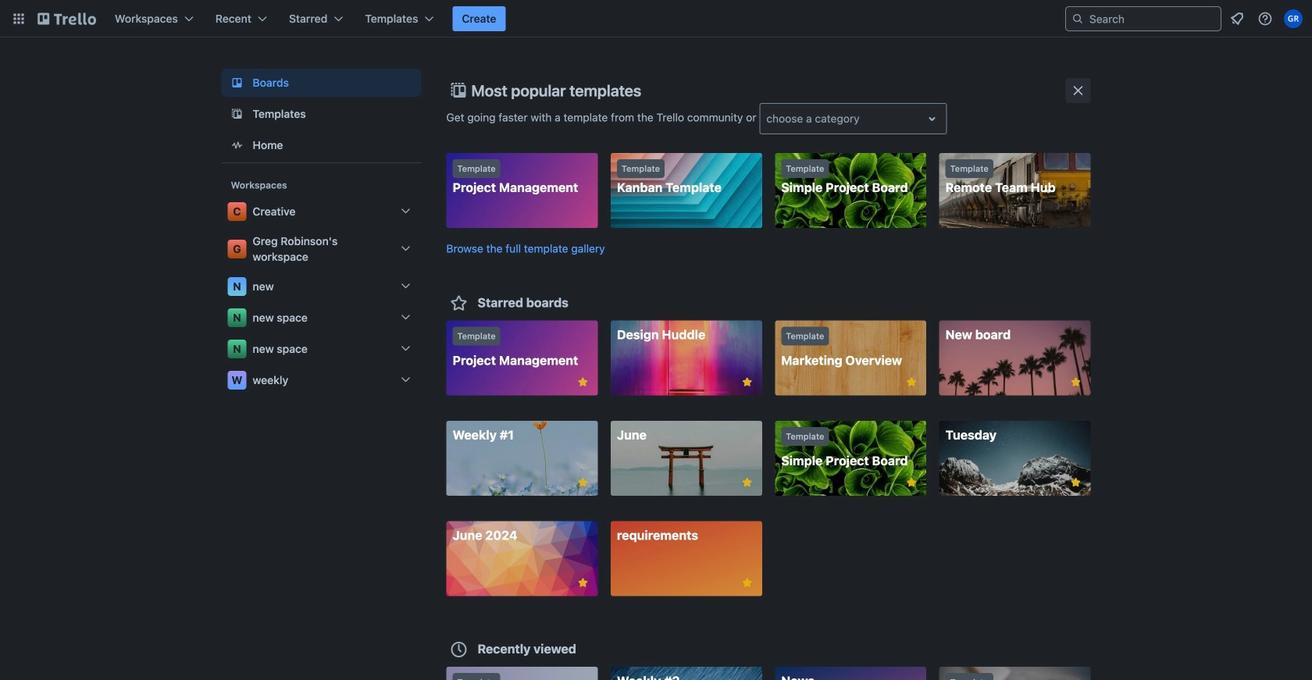 Task type: describe. For each thing, give the bounding box(es) containing it.
home image
[[228, 136, 246, 155]]

search image
[[1072, 13, 1084, 25]]

primary element
[[0, 0, 1313, 38]]

greg robinson (gregrobinson96) image
[[1284, 9, 1303, 28]]

board image
[[228, 73, 246, 92]]

template board image
[[228, 105, 246, 123]]



Task type: locate. For each thing, give the bounding box(es) containing it.
click to unstar this board. it will be removed from your starred list. image
[[740, 375, 755, 389], [905, 375, 919, 389], [576, 476, 590, 490], [740, 476, 755, 490], [905, 476, 919, 490], [576, 576, 590, 590], [740, 576, 755, 590]]

open image
[[923, 109, 942, 128]]

0 notifications image
[[1228, 9, 1247, 28]]

back to home image
[[38, 6, 96, 31]]

Search field
[[1084, 8, 1221, 30]]

click to unstar this board. it will be removed from your starred list. image
[[576, 375, 590, 389]]

open information menu image
[[1258, 11, 1273, 27]]



Task type: vqa. For each thing, say whether or not it's contained in the screenshot.
"see"
no



